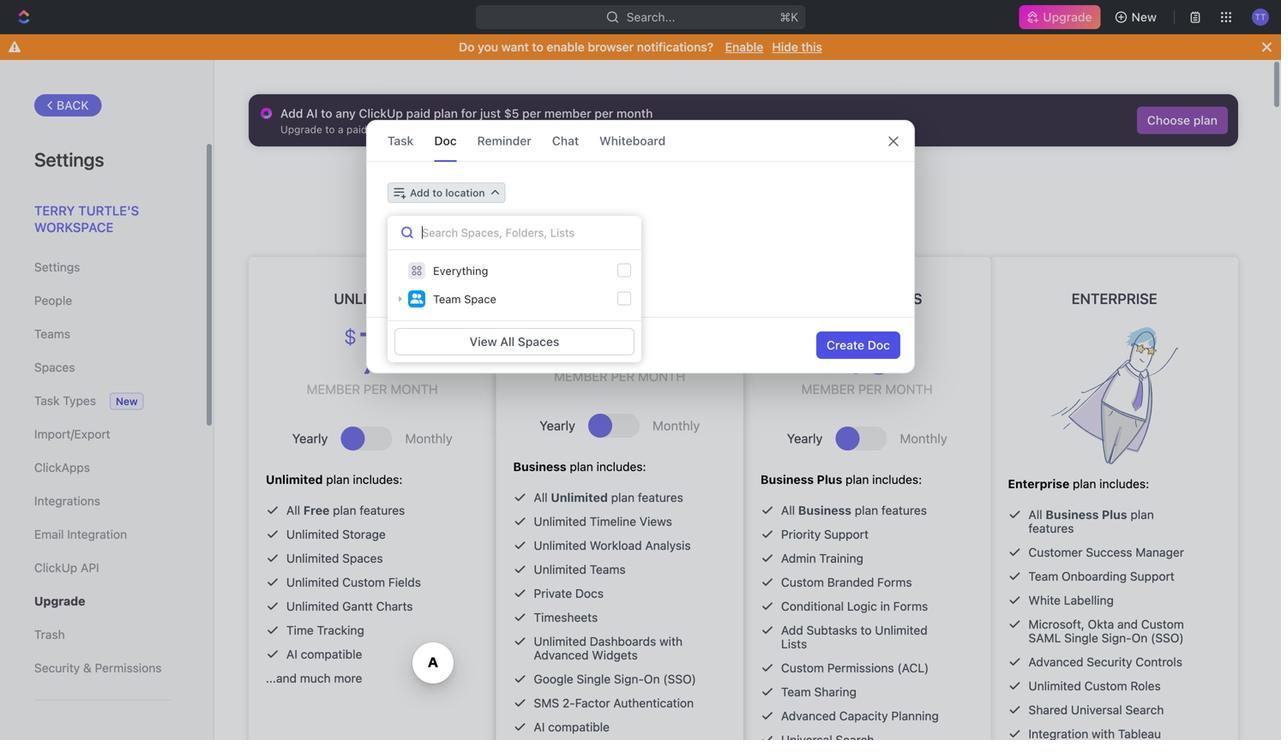 Task type: vqa. For each thing, say whether or not it's contained in the screenshot.
...And
yes



Task type: locate. For each thing, give the bounding box(es) containing it.
ai inside add ai to any clickup paid plan for just $5 per member per month learn more
[[306, 106, 318, 120]]

0 horizontal spatial security
[[34, 662, 80, 676]]

1 horizontal spatial team
[[781, 686, 811, 700]]

ai down time
[[286, 648, 297, 662]]

advanced down the saml
[[1029, 656, 1084, 670]]

$ for 12
[[583, 312, 592, 336]]

business up priority
[[761, 473, 814, 487]]

location
[[445, 187, 485, 199]]

add for add subtasks to unlimited lists
[[781, 624, 803, 638]]

view all spaces button
[[394, 328, 635, 356]]

1 vertical spatial plus
[[817, 473, 842, 487]]

1 vertical spatial more
[[334, 672, 362, 686]]

0 vertical spatial new
[[1132, 10, 1157, 24]]

choose plan
[[1147, 113, 1218, 127]]

security left &
[[34, 662, 80, 676]]

yearly for 12
[[540, 419, 575, 434]]

0 vertical spatial support
[[824, 528, 869, 542]]

1 horizontal spatial upgrade link
[[1019, 5, 1101, 29]]

Name this Doc... field
[[367, 214, 914, 234]]

on
[[1132, 632, 1148, 646], [644, 673, 660, 687]]

enterprise for enterprise
[[1072, 290, 1158, 307]]

advanced down team sharing at the right of page
[[781, 710, 836, 724]]

forms up 'in'
[[877, 576, 912, 590]]

plan right choose
[[1194, 113, 1218, 127]]

plan up all business plus plan features
[[1073, 477, 1096, 491]]

spaces inside settings "element"
[[34, 361, 75, 375]]

1 horizontal spatial yearly
[[540, 419, 575, 434]]

$ 7 member per month
[[307, 318, 438, 397]]

teams down unlimited workload analysis
[[590, 563, 626, 577]]

forms
[[877, 576, 912, 590], [893, 600, 928, 614]]

advanced for advanced capacity planning
[[781, 710, 836, 724]]

spaces
[[518, 335, 559, 349], [34, 361, 75, 375], [342, 552, 383, 566]]

business up create on the right of page
[[812, 290, 882, 307]]

conditional
[[781, 600, 844, 614]]

custom down advanced security controls
[[1085, 680, 1127, 694]]

back
[[57, 98, 89, 112]]

(sso) up authentication
[[663, 673, 696, 687]]

spaces right view
[[518, 335, 559, 349]]

add to location button
[[388, 183, 506, 203]]

2 horizontal spatial advanced
[[1029, 656, 1084, 670]]

add ai to any clickup paid plan for just $5 per member per month learn more
[[280, 106, 653, 136]]

0 horizontal spatial ai compatible
[[286, 648, 362, 662]]

spaces down the storage
[[342, 552, 383, 566]]

spaces up task types
[[34, 361, 75, 375]]

business for business
[[585, 277, 655, 295]]

browser
[[588, 40, 634, 54]]

ai left any
[[306, 106, 318, 120]]

0 horizontal spatial task
[[34, 394, 60, 408]]

custom branded forms
[[781, 576, 912, 590]]

sign- up advanced security controls
[[1102, 632, 1132, 646]]

task left types
[[34, 394, 60, 408]]

team sharing
[[781, 686, 857, 700]]

$ for 7
[[344, 325, 354, 349]]

month for 12
[[638, 369, 686, 384]]

1 horizontal spatial enterprise
[[1072, 290, 1158, 307]]

1 vertical spatial compatible
[[548, 721, 610, 735]]

unlimited for unlimited
[[334, 290, 411, 307]]

per inside $ 7 member per month
[[364, 382, 387, 397]]

upgrade link left new button
[[1019, 5, 1101, 29]]

0 vertical spatial team
[[433, 293, 461, 306]]

features inside all business plus plan features
[[1029, 522, 1074, 536]]

plus up success
[[1102, 508, 1127, 522]]

month inside $ 7 member per month
[[391, 382, 438, 397]]

settings
[[34, 148, 104, 171], [34, 260, 80, 274]]

security up unlimited custom roles
[[1087, 656, 1133, 670]]

business for business plus plan includes:
[[761, 473, 814, 487]]

do
[[459, 40, 475, 54]]

unlimited for unlimited storage
[[286, 528, 339, 542]]

1 horizontal spatial clickup
[[359, 106, 403, 120]]

unlimited custom fields
[[286, 576, 421, 590]]

plan up all unlimited plan features
[[570, 460, 593, 474]]

1 vertical spatial add
[[410, 187, 430, 199]]

0 horizontal spatial team
[[433, 293, 461, 306]]

1 vertical spatial clickup
[[34, 561, 77, 575]]

member for 7
[[307, 382, 360, 397]]

private
[[534, 587, 572, 601]]

on inside microsoft, okta and custom saml single sign-on (sso)
[[1132, 632, 1148, 646]]

doc button
[[434, 121, 457, 161]]

0 vertical spatial single
[[1064, 632, 1099, 646]]

all up priority
[[781, 504, 795, 518]]

1 horizontal spatial add
[[410, 187, 430, 199]]

to left any
[[321, 106, 332, 120]]

sign- inside microsoft, okta and custom saml single sign-on (sso)
[[1102, 632, 1132, 646]]

1 horizontal spatial workspace
[[631, 198, 689, 211]]

1 horizontal spatial new
[[1132, 10, 1157, 24]]

email
[[34, 528, 64, 542]]

0 vertical spatial plus
[[886, 290, 922, 307]]

time
[[286, 624, 314, 638]]

1 horizontal spatial single
[[1064, 632, 1099, 646]]

2 vertical spatial team
[[781, 686, 811, 700]]

more
[[453, 123, 479, 136], [334, 672, 362, 686]]

to left location
[[433, 187, 443, 199]]

0 horizontal spatial add
[[280, 106, 303, 120]]

settings element
[[0, 60, 214, 741]]

0 vertical spatial teams
[[34, 327, 70, 341]]

workspace up name this doc... field
[[631, 198, 689, 211]]

per for 12
[[611, 369, 635, 384]]

team for team onboarding support
[[1029, 570, 1059, 584]]

2 settings from the top
[[34, 260, 80, 274]]

0 horizontal spatial permissions
[[95, 662, 162, 676]]

yearly up business plan includes:
[[540, 419, 575, 434]]

permissions right &
[[95, 662, 162, 676]]

add inside add ai to any clickup paid plan for just $5 per member per month learn more
[[280, 106, 303, 120]]

2 permissions from the left
[[827, 662, 894, 676]]

on up 'controls' at bottom right
[[1132, 632, 1148, 646]]

custom up gantt
[[342, 576, 385, 590]]

hide
[[772, 40, 798, 54]]

1 horizontal spatial more
[[453, 123, 479, 136]]

0 horizontal spatial advanced
[[534, 649, 589, 663]]

all business plus plan features
[[1029, 508, 1154, 536]]

create doc button
[[816, 332, 900, 359]]

task inside settings "element"
[[34, 394, 60, 408]]

business up "12"
[[585, 277, 655, 295]]

time tracking
[[286, 624, 364, 638]]

to down logic
[[861, 624, 872, 638]]

business for business plan includes:
[[513, 460, 567, 474]]

your
[[604, 198, 628, 211]]

docs
[[575, 587, 604, 601]]

member inside "$ 19 member per month"
[[802, 382, 855, 397]]

per inside the $ 12 member per month
[[611, 369, 635, 384]]

member inside $ 7 member per month
[[307, 382, 360, 397]]

all for 7
[[286, 504, 300, 518]]

1 vertical spatial settings
[[34, 260, 80, 274]]

1 vertical spatial enterprise
[[1008, 477, 1070, 491]]

business for business plus
[[812, 290, 882, 307]]

0 vertical spatial add
[[280, 106, 303, 120]]

more down for
[[453, 123, 479, 136]]

admin training
[[781, 552, 864, 566]]

you
[[478, 40, 498, 54]]

team space
[[433, 293, 496, 306]]

plus up 19
[[886, 290, 922, 307]]

spaces inside button
[[518, 335, 559, 349]]

teams down people
[[34, 327, 70, 341]]

2 vertical spatial add
[[781, 624, 803, 638]]

add left any
[[280, 106, 303, 120]]

19
[[840, 318, 894, 387]]

on up authentication
[[644, 673, 660, 687]]

Search Spaces, Folders, Lists text field
[[388, 216, 641, 250]]

0 horizontal spatial upgrade link
[[34, 587, 171, 617]]

charts
[[376, 600, 413, 614]]

permissions down the add subtasks to unlimited lists
[[827, 662, 894, 676]]

member
[[544, 106, 591, 120], [554, 369, 608, 384], [307, 382, 360, 397], [802, 382, 855, 397]]

1 horizontal spatial compatible
[[548, 721, 610, 735]]

month for 19
[[885, 382, 933, 397]]

0 vertical spatial upgrade
[[1043, 10, 1092, 24]]

0 horizontal spatial more
[[334, 672, 362, 686]]

add down conditional
[[781, 624, 803, 638]]

0 vertical spatial task
[[388, 134, 414, 148]]

much
[[300, 672, 331, 686]]

$ left "12"
[[583, 312, 592, 336]]

workspace inside "terry turtle's workspace"
[[34, 220, 114, 235]]

month inside "$ 19 member per month"
[[885, 382, 933, 397]]

create
[[827, 338, 865, 352]]

1 horizontal spatial sign-
[[1102, 632, 1132, 646]]

trash link
[[34, 621, 171, 650]]

0 vertical spatial ai
[[306, 106, 318, 120]]

0 vertical spatial spaces
[[518, 335, 559, 349]]

clickup left 'api'
[[34, 561, 77, 575]]

tracking
[[317, 624, 364, 638]]

support up training
[[824, 528, 869, 542]]

unlimited for unlimited gantt charts
[[286, 600, 339, 614]]

team right user group image
[[433, 293, 461, 306]]

yearly
[[540, 419, 575, 434], [292, 431, 328, 446], [787, 431, 823, 446]]

settings up terry
[[34, 148, 104, 171]]

ai
[[306, 106, 318, 120], [286, 648, 297, 662], [534, 721, 545, 735]]

0 vertical spatial more
[[453, 123, 479, 136]]

advanced inside unlimited dashboards with advanced widgets
[[534, 649, 589, 663]]

1 vertical spatial doc
[[868, 338, 890, 352]]

team up white
[[1029, 570, 1059, 584]]

whiteboard
[[600, 134, 666, 148]]

2 horizontal spatial ai
[[534, 721, 545, 735]]

features up the storage
[[360, 504, 405, 518]]

yearly up 'business plus plan includes:'
[[787, 431, 823, 446]]

0 horizontal spatial spaces
[[34, 361, 75, 375]]

custom right and
[[1141, 618, 1184, 632]]

single inside microsoft, okta and custom saml single sign-on (sso)
[[1064, 632, 1099, 646]]

enterprise plan includes:
[[1008, 477, 1149, 491]]

1 vertical spatial single
[[577, 673, 611, 687]]

2 horizontal spatial spaces
[[518, 335, 559, 349]]

0 horizontal spatial new
[[116, 396, 138, 408]]

sign- down the widgets
[[614, 673, 644, 687]]

features down 'business plus plan includes:'
[[882, 504, 927, 518]]

0 horizontal spatial yearly
[[292, 431, 328, 446]]

0 vertical spatial clickup
[[359, 106, 403, 120]]

add for add to location
[[410, 187, 430, 199]]

0 horizontal spatial $
[[344, 325, 354, 349]]

0 horizontal spatial workspace
[[34, 220, 114, 235]]

create doc
[[827, 338, 890, 352]]

ai compatible down 2-
[[534, 721, 610, 735]]

$ inside $ 7 member per month
[[344, 325, 354, 349]]

month
[[617, 106, 653, 120], [638, 369, 686, 384], [391, 382, 438, 397], [885, 382, 933, 397]]

support down manager
[[1130, 570, 1175, 584]]

all right view
[[500, 335, 515, 349]]

team left sharing
[[781, 686, 811, 700]]

analysis
[[645, 539, 691, 553]]

enterprise for enterprise plan includes:
[[1008, 477, 1070, 491]]

plan up all free plan features
[[326, 473, 350, 487]]

business up priority support at bottom
[[798, 504, 852, 518]]

plus up all business plan features
[[817, 473, 842, 487]]

⌘k
[[780, 10, 799, 24]]

1 vertical spatial ai
[[286, 648, 297, 662]]

settings up people
[[34, 260, 80, 274]]

2 horizontal spatial yearly
[[787, 431, 823, 446]]

single up factor
[[577, 673, 611, 687]]

(sso) up 'controls' at bottom right
[[1151, 632, 1184, 646]]

ai compatible down time tracking
[[286, 648, 362, 662]]

1 horizontal spatial teams
[[590, 563, 626, 577]]

unlimited inside unlimited dashboards with advanced widgets
[[534, 635, 586, 649]]

0 horizontal spatial teams
[[34, 327, 70, 341]]

this
[[801, 40, 822, 54]]

enable
[[725, 40, 764, 54]]

all for 19
[[781, 504, 795, 518]]

advanced up google
[[534, 649, 589, 663]]

your workspace is currently on the
[[604, 198, 789, 211]]

yearly up "unlimited plan includes:"
[[292, 431, 328, 446]]

member inside the $ 12 member per month
[[554, 369, 608, 384]]

add
[[280, 106, 303, 120], [410, 187, 430, 199], [781, 624, 803, 638]]

add to location
[[410, 187, 485, 199]]

0 vertical spatial settings
[[34, 148, 104, 171]]

unlimited for unlimited workload analysis
[[534, 539, 586, 553]]

includes: up all business plus plan features
[[1100, 477, 1149, 491]]

business down enterprise plan includes:
[[1046, 508, 1099, 522]]

$ left 19
[[829, 325, 839, 349]]

forms right 'in'
[[893, 600, 928, 614]]

clickup up task button
[[359, 106, 403, 120]]

7
[[358, 318, 387, 387]]

plus
[[886, 290, 922, 307], [817, 473, 842, 487], [1102, 508, 1127, 522]]

views
[[640, 515, 672, 529]]

dialog
[[366, 120, 915, 374]]

0 vertical spatial sign-
[[1102, 632, 1132, 646]]

includes: up all free plan features
[[353, 473, 403, 487]]

features up views
[[638, 491, 683, 505]]

1 vertical spatial teams
[[590, 563, 626, 577]]

fields
[[388, 576, 421, 590]]

unlimited for unlimited custom fields
[[286, 576, 339, 590]]

0 horizontal spatial doc
[[434, 134, 457, 148]]

sign-
[[1102, 632, 1132, 646], [614, 673, 644, 687]]

0 horizontal spatial enterprise
[[1008, 477, 1070, 491]]

2 horizontal spatial add
[[781, 624, 803, 638]]

1 horizontal spatial advanced
[[781, 710, 836, 724]]

0 vertical spatial on
[[1132, 632, 1148, 646]]

includes: for unlimited plan includes:
[[353, 473, 403, 487]]

saml
[[1029, 632, 1061, 646]]

team
[[433, 293, 461, 306], [1029, 570, 1059, 584], [781, 686, 811, 700]]

0 vertical spatial compatible
[[301, 648, 362, 662]]

includes: for enterprise plan includes:
[[1100, 477, 1149, 491]]

plan up manager
[[1131, 508, 1154, 522]]

0 vertical spatial enterprise
[[1072, 290, 1158, 307]]

all business plan features
[[781, 504, 927, 518]]

2 horizontal spatial $
[[829, 325, 839, 349]]

add left location
[[410, 187, 430, 199]]

all down business plan includes:
[[534, 491, 548, 505]]

1 horizontal spatial spaces
[[342, 552, 383, 566]]

0 horizontal spatial single
[[577, 673, 611, 687]]

1 horizontal spatial on
[[1132, 632, 1148, 646]]

2 horizontal spatial plus
[[1102, 508, 1127, 522]]

upgrade link down clickup api link
[[34, 587, 171, 617]]

1 horizontal spatial $
[[583, 312, 592, 336]]

2 vertical spatial plus
[[1102, 508, 1127, 522]]

add inside button
[[410, 187, 430, 199]]

security & permissions link
[[34, 654, 171, 684]]

custom inside microsoft, okta and custom saml single sign-on (sso)
[[1141, 618, 1184, 632]]

0 horizontal spatial clickup
[[34, 561, 77, 575]]

all left free
[[286, 504, 300, 518]]

clickup inside add ai to any clickup paid plan for just $5 per member per month learn more
[[359, 106, 403, 120]]

single up advanced security controls
[[1064, 632, 1099, 646]]

google single sign-on (sso)
[[534, 673, 696, 687]]

upgrade inside settings "element"
[[34, 595, 85, 609]]

1 horizontal spatial security
[[1087, 656, 1133, 670]]

planning
[[891, 710, 939, 724]]

1 horizontal spatial support
[[1130, 570, 1175, 584]]

1 horizontal spatial ai compatible
[[534, 721, 610, 735]]

email integration
[[34, 528, 127, 542]]

0 horizontal spatial plus
[[817, 473, 842, 487]]

features up customer
[[1029, 522, 1074, 536]]

upgrade left new button
[[1043, 10, 1092, 24]]

$ left 7
[[344, 325, 354, 349]]

upgrade down clickup api
[[34, 595, 85, 609]]

$ inside "$ 19 member per month"
[[829, 325, 839, 349]]

1 vertical spatial (sso)
[[663, 673, 696, 687]]

per inside "$ 19 member per month"
[[858, 382, 882, 397]]

task down paid
[[388, 134, 414, 148]]

plan up learn
[[434, 106, 458, 120]]

training
[[819, 552, 864, 566]]

...and
[[266, 672, 297, 686]]

support
[[824, 528, 869, 542], [1130, 570, 1175, 584]]

$
[[583, 312, 592, 336], [344, 325, 354, 349], [829, 325, 839, 349]]

compatible down time tracking
[[301, 648, 362, 662]]

$ inside the $ 12 member per month
[[583, 312, 592, 336]]

clickup inside clickup api link
[[34, 561, 77, 575]]

1 vertical spatial upgrade
[[34, 595, 85, 609]]

with
[[660, 635, 683, 649]]

per for 19
[[858, 382, 882, 397]]

doc inside button
[[868, 338, 890, 352]]

1 settings from the top
[[34, 148, 104, 171]]

0 horizontal spatial on
[[644, 673, 660, 687]]

to inside add ai to any clickup paid plan for just $5 per member per month learn more
[[321, 106, 332, 120]]

unlimited for unlimited spaces
[[286, 552, 339, 566]]

business up all unlimited plan features
[[513, 460, 567, 474]]

workspace down terry
[[34, 220, 114, 235]]

more right much
[[334, 672, 362, 686]]

advanced capacity planning
[[781, 710, 939, 724]]

0 vertical spatial doc
[[434, 134, 457, 148]]

1 vertical spatial team
[[1029, 570, 1059, 584]]

types
[[63, 394, 96, 408]]

month inside the $ 12 member per month
[[638, 369, 686, 384]]

business plan includes:
[[513, 460, 646, 474]]

2 vertical spatial spaces
[[342, 552, 383, 566]]

add inside the add subtasks to unlimited lists
[[781, 624, 803, 638]]

1 horizontal spatial task
[[388, 134, 414, 148]]

1 permissions from the left
[[95, 662, 162, 676]]

0 vertical spatial ai compatible
[[286, 648, 362, 662]]

all up customer
[[1029, 508, 1042, 522]]

import/export link
[[34, 420, 171, 449]]

1 horizontal spatial doc
[[868, 338, 890, 352]]

teams inside settings "element"
[[34, 327, 70, 341]]

per for 7
[[364, 382, 387, 397]]

member for 12
[[554, 369, 608, 384]]

advanced for advanced security controls
[[1029, 656, 1084, 670]]

upgrade link
[[1019, 5, 1101, 29], [34, 587, 171, 617]]

includes: up all unlimited plan features
[[597, 460, 646, 474]]

compatible down 2-
[[548, 721, 610, 735]]

ai down sms
[[534, 721, 545, 735]]



Task type: describe. For each thing, give the bounding box(es) containing it.
custom down the admin
[[781, 576, 824, 590]]

includes: for business plan includes:
[[597, 460, 646, 474]]

people
[[34, 294, 72, 308]]

to right want
[[532, 40, 544, 54]]

plan inside all business plus plan features
[[1131, 508, 1154, 522]]

member inside add ai to any clickup paid plan for just $5 per member per month learn more
[[544, 106, 591, 120]]

plan inside add ai to any clickup paid plan for just $5 per member per month learn more
[[434, 106, 458, 120]]

view all spaces
[[470, 335, 559, 349]]

permissions inside settings "element"
[[95, 662, 162, 676]]

features for 19
[[882, 504, 927, 518]]

plan up timeline
[[611, 491, 635, 505]]

terry turtle's workspace
[[34, 203, 139, 235]]

sms 2-factor authentication
[[534, 697, 694, 711]]

unlimited teams
[[534, 563, 626, 577]]

...and much more
[[266, 672, 362, 686]]

0 vertical spatial forms
[[877, 576, 912, 590]]

plus for business plus
[[886, 290, 922, 307]]

chat
[[552, 134, 579, 148]]

sms
[[534, 697, 559, 711]]

and
[[1117, 618, 1138, 632]]

sharing
[[814, 686, 857, 700]]

unlimited for unlimited dashboards with advanced widgets
[[534, 635, 586, 649]]

unlimited for unlimited timeline views
[[534, 515, 586, 529]]

unlimited inside the add subtasks to unlimited lists
[[875, 624, 928, 638]]

all free plan features
[[286, 504, 405, 518]]

timeline
[[590, 515, 636, 529]]

reminder button
[[477, 121, 532, 161]]

month for 7
[[391, 382, 438, 397]]

2 vertical spatial ai
[[534, 721, 545, 735]]

timesheets
[[534, 611, 598, 625]]

(sso) inside microsoft, okta and custom saml single sign-on (sso)
[[1151, 632, 1184, 646]]

the
[[769, 198, 786, 211]]

unlimited spaces
[[286, 552, 383, 566]]

shared universal search
[[1029, 704, 1164, 718]]

unlimited custom roles
[[1029, 680, 1161, 694]]

all inside button
[[500, 335, 515, 349]]

just
[[480, 106, 501, 120]]

1 horizontal spatial upgrade
[[1043, 10, 1092, 24]]

add for add ai to any clickup paid plan for just $5 per member per month learn more
[[280, 106, 303, 120]]

1 vertical spatial upgrade link
[[34, 587, 171, 617]]

unlimited for unlimited plan includes:
[[266, 473, 323, 487]]

$ 12 member per month
[[554, 305, 686, 384]]

task for task
[[388, 134, 414, 148]]

in
[[880, 600, 890, 614]]

unlimited for unlimited teams
[[534, 563, 586, 577]]

everything
[[433, 265, 488, 277]]

0 vertical spatial upgrade link
[[1019, 5, 1101, 29]]

plus inside all business plus plan features
[[1102, 508, 1127, 522]]

0 horizontal spatial (sso)
[[663, 673, 696, 687]]

1 vertical spatial on
[[644, 673, 660, 687]]

dialog containing task
[[366, 120, 915, 374]]

conditional logic in forms
[[781, 600, 928, 614]]

business plus plan includes:
[[761, 473, 922, 487]]

unlimited plan includes:
[[266, 473, 403, 487]]

microsoft, okta and custom saml single sign-on (sso)
[[1029, 618, 1184, 646]]

task types
[[34, 394, 96, 408]]

1 vertical spatial ai compatible
[[534, 721, 610, 735]]

security & permissions
[[34, 662, 162, 676]]

labelling
[[1064, 594, 1114, 608]]

task for task types
[[34, 394, 60, 408]]

1 vertical spatial forms
[[893, 600, 928, 614]]

plan down 'business plus plan includes:'
[[855, 504, 878, 518]]

integrations link
[[34, 487, 171, 516]]

business plus
[[812, 290, 922, 307]]

plus for business plus plan includes:
[[817, 473, 842, 487]]

more inside add ai to any clickup paid plan for just $5 per member per month learn more
[[453, 123, 479, 136]]

controls
[[1136, 656, 1183, 670]]

spaces link
[[34, 353, 171, 382]]

team for team space
[[433, 293, 461, 306]]

advanced security controls
[[1029, 656, 1183, 670]]

dashboards
[[590, 635, 656, 649]]

api
[[81, 561, 99, 575]]

team for team sharing
[[781, 686, 811, 700]]

custom down lists
[[781, 662, 824, 676]]

0 horizontal spatial sign-
[[614, 673, 644, 687]]

yearly for 7
[[292, 431, 328, 446]]

features for 12
[[638, 491, 683, 505]]

clickapps link
[[34, 454, 171, 483]]

any
[[336, 106, 356, 120]]

workload
[[590, 539, 642, 553]]

yearly for 19
[[787, 431, 823, 446]]

search...
[[626, 10, 675, 24]]

reminder
[[477, 134, 532, 148]]

to inside the add subtasks to unlimited lists
[[861, 624, 872, 638]]

to inside button
[[433, 187, 443, 199]]

white labelling
[[1029, 594, 1114, 608]]

0 horizontal spatial support
[[824, 528, 869, 542]]

new button
[[1108, 3, 1167, 31]]

(acl)
[[897, 662, 929, 676]]

$ for 19
[[829, 325, 839, 349]]

unlimited for unlimited custom roles
[[1029, 680, 1081, 694]]

onboarding
[[1062, 570, 1127, 584]]

new inside button
[[1132, 10, 1157, 24]]

microsoft,
[[1029, 618, 1085, 632]]

0 vertical spatial workspace
[[631, 198, 689, 211]]

user group image
[[410, 294, 423, 304]]

12
[[594, 305, 645, 374]]

trash
[[34, 628, 65, 642]]

1 vertical spatial support
[[1130, 570, 1175, 584]]

unlimited workload analysis
[[534, 539, 691, 553]]

settings link
[[34, 253, 171, 282]]

turtle's
[[78, 203, 139, 218]]

plan up all business plan features
[[846, 473, 869, 487]]

member for 19
[[802, 382, 855, 397]]

people link
[[34, 286, 171, 316]]

new inside settings "element"
[[116, 396, 138, 408]]

all inside all business plus plan features
[[1029, 508, 1042, 522]]

$ 19 member per month
[[802, 318, 933, 397]]

security inside security & permissions link
[[34, 662, 80, 676]]

plan up unlimited storage
[[333, 504, 356, 518]]

view
[[470, 335, 497, 349]]

integrations
[[34, 494, 100, 509]]

all unlimited plan features
[[534, 491, 683, 505]]

add to location button
[[388, 183, 506, 203]]

customer success manager
[[1029, 546, 1184, 560]]

all for 12
[[534, 491, 548, 505]]

notifications?
[[637, 40, 714, 54]]

shared
[[1029, 704, 1068, 718]]

branded
[[827, 576, 874, 590]]

&
[[83, 662, 92, 676]]

enterprise image
[[1051, 328, 1178, 465]]

subtasks
[[807, 624, 857, 638]]

chat button
[[552, 121, 579, 161]]

admin
[[781, 552, 816, 566]]

priority support
[[781, 528, 869, 542]]

business inside all business plus plan features
[[1046, 508, 1099, 522]]

okta
[[1088, 618, 1114, 632]]

features for 7
[[360, 504, 405, 518]]

month inside add ai to any clickup paid plan for just $5 per member per month learn more
[[617, 106, 653, 120]]

do you want to enable browser notifications? enable hide this
[[459, 40, 822, 54]]

want
[[501, 40, 529, 54]]

white
[[1029, 594, 1061, 608]]

includes: up all business plan features
[[872, 473, 922, 487]]

universal
[[1071, 704, 1122, 718]]

0 horizontal spatial ai
[[286, 648, 297, 662]]

unlimited gantt charts
[[286, 600, 413, 614]]



